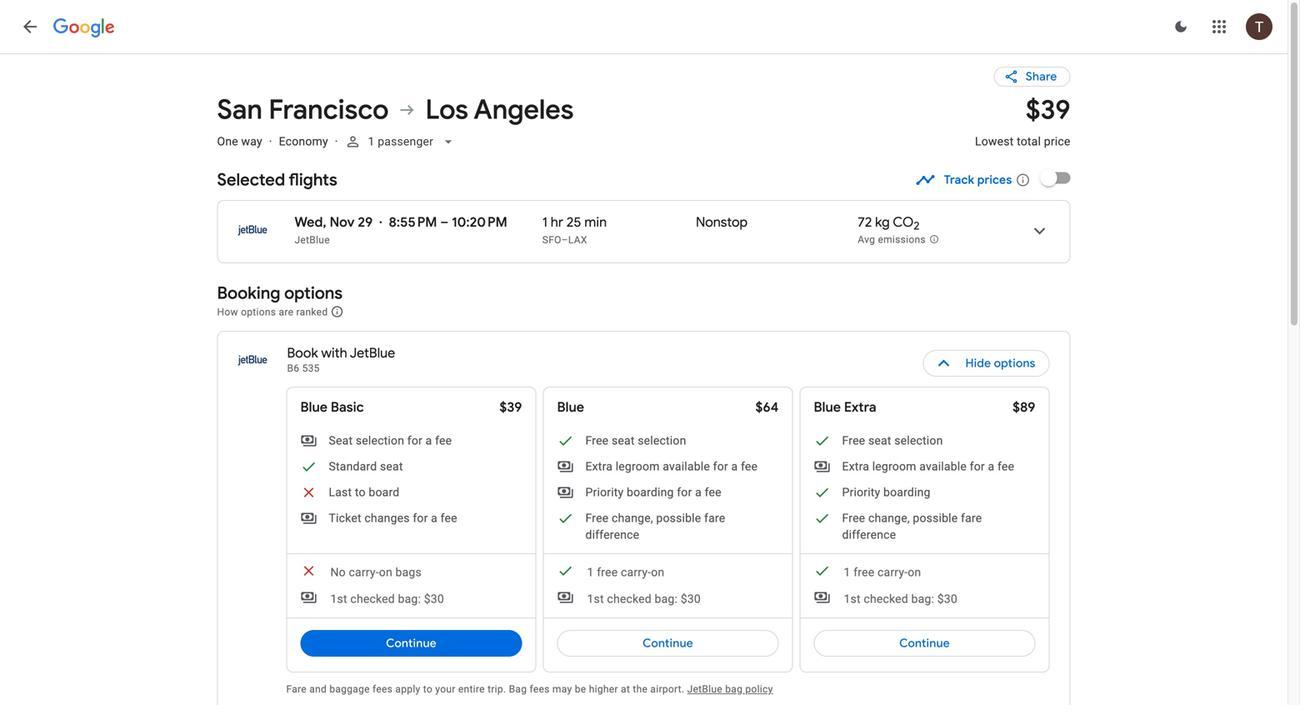 Task type: vqa. For each thing, say whether or not it's contained in the screenshot.
Dec inside the Fri Dec 1
no



Task type: describe. For each thing, give the bounding box(es) containing it.
options for how
[[241, 306, 276, 318]]

options for hide
[[994, 356, 1036, 371]]

– inside 1 hr 25 min sfo – lax
[[562, 234, 568, 246]]

ticket changes for a fee
[[329, 511, 457, 525]]

selection for blue
[[638, 434, 686, 448]]

$64
[[756, 399, 779, 416]]

departing flight on wednesday, november 29. leaves san francisco international airport at 8:55 pm on wednesday, november 29 and arrives at los angeles international airport at 10:20 pm on wednesday, november 29. element
[[295, 214, 508, 231]]

Departure time: 8:55 PM. text field
[[389, 214, 437, 231]]

1st for blue extra
[[844, 592, 861, 606]]

free seat selection for blue
[[586, 434, 686, 448]]

72 kg co 2
[[858, 214, 920, 233]]

available for $64
[[663, 460, 710, 473]]

share
[[1026, 69, 1057, 84]]

1 continue button from the left
[[301, 624, 522, 664]]

1st checked bag: $30 for blue extra
[[844, 592, 958, 606]]

1st for blue
[[587, 592, 604, 606]]

entire
[[458, 684, 485, 695]]

extra for blue extra
[[842, 460, 869, 473]]

ranked
[[296, 306, 328, 318]]

how
[[217, 306, 238, 318]]

main content containing san francisco
[[217, 53, 1071, 705]]

1st for blue basic
[[331, 592, 347, 606]]

may
[[553, 684, 572, 695]]

seat selection for a fee
[[329, 434, 452, 448]]

1 vertical spatial to
[[423, 684, 433, 695]]

72
[[858, 214, 872, 231]]

first checked bag costs 30 us dollars element for blue basic
[[301, 589, 444, 608]]

difference for blue
[[586, 528, 640, 542]]

1 free carry-on for blue
[[587, 566, 665, 579]]

policy
[[746, 684, 773, 695]]

flights
[[289, 169, 337, 190]]

changes
[[365, 511, 410, 525]]

fare for $64
[[704, 511, 726, 525]]

blue for blue basic
[[301, 399, 328, 416]]

for for seat selection for a fee
[[407, 434, 423, 448]]

prices
[[978, 173, 1012, 188]]

no carry-on bags
[[331, 566, 422, 579]]

fare and baggage fees apply to your entire trip.  bag fees may be higher at the airport. jetblue bag policy
[[286, 684, 773, 695]]

fee for seat selection for a fee
[[435, 434, 452, 448]]

hide options button
[[923, 343, 1050, 383]]

1 on from the left
[[379, 566, 393, 579]]

checked for blue basic
[[350, 592, 395, 606]]

last
[[329, 486, 352, 499]]

priority for blue
[[586, 486, 624, 499]]

hide options
[[966, 356, 1036, 371]]

options for booking
[[284, 283, 343, 304]]

how options are ranked
[[217, 306, 331, 318]]

selection for blue extra
[[895, 434, 943, 448]]

change appearance image
[[1161, 7, 1201, 47]]

free down priority boarding for a fee
[[586, 511, 609, 525]]

1 carry- from the left
[[349, 566, 379, 579]]

$89
[[1013, 399, 1036, 416]]

25
[[567, 214, 581, 231]]

no
[[331, 566, 346, 579]]

learn more about booking options element
[[331, 303, 344, 321]]

8:55 pm – 10:20 pm
[[389, 214, 508, 231]]

for for priority boarding for a fee
[[677, 486, 692, 499]]

higher
[[589, 684, 618, 695]]

airport.
[[651, 684, 685, 695]]

ticket
[[329, 511, 362, 525]]

angeles
[[474, 93, 574, 127]]

lax
[[568, 234, 587, 246]]

free down priority boarding
[[842, 511, 866, 525]]

boarding for blue extra
[[884, 486, 931, 499]]

flight details. departing flight on wednesday, november 29. leaves san francisco international airport at 8:55 pm on wednesday, november 29 and arrives at los angeles international airport at 10:20 pm on wednesday, november 29. image
[[1020, 211, 1060, 251]]

San Francisco to Los Angeles text field
[[217, 93, 955, 127]]

basic
[[331, 399, 364, 416]]

apply
[[395, 684, 421, 695]]

first checked bag costs 30 us dollars element for blue extra
[[814, 589, 958, 608]]

track
[[944, 173, 975, 188]]

b6
[[287, 363, 300, 374]]

1 fees from the left
[[373, 684, 393, 695]]

bag
[[725, 684, 743, 695]]

a for priority boarding for a fee
[[695, 486, 702, 499]]

fare for $89
[[961, 511, 982, 525]]

trip.
[[488, 684, 506, 695]]

passenger
[[378, 135, 434, 148]]

track prices
[[944, 173, 1012, 188]]

last to board
[[329, 486, 400, 499]]

book
[[287, 345, 318, 362]]

boarding for blue
[[627, 486, 674, 499]]

1st checked bag: $30 for blue basic
[[331, 592, 444, 606]]

blue basic
[[301, 399, 364, 416]]

change, for blue extra
[[869, 511, 910, 525]]

extra legroom available for a fee for blue
[[586, 460, 758, 473]]

Flight number B6 535 text field
[[287, 363, 320, 374]]

extra legroom available for a fee for blue extra
[[842, 460, 1015, 473]]

continue for blue
[[643, 636, 693, 651]]

lowest
[[975, 135, 1014, 148]]

29
[[358, 214, 373, 231]]

one way
[[217, 135, 262, 148]]

blue for blue extra
[[814, 399, 841, 416]]

priority boarding for a fee
[[586, 486, 722, 499]]

a for ticket changes for a fee
[[431, 511, 438, 525]]

Arrival time: 10:20 PM. text field
[[452, 214, 508, 231]]

possible for $89
[[913, 511, 958, 525]]

1  image from the left
[[269, 135, 272, 148]]

bag: for extra
[[912, 592, 934, 606]]

nonstop flight. element
[[696, 214, 748, 233]]

1 hr 25 min sfo – lax
[[542, 214, 607, 246]]

$39 for $39
[[500, 399, 522, 416]]

free down blue extra
[[842, 434, 866, 448]]

be
[[575, 684, 586, 695]]

1 selection from the left
[[356, 434, 404, 448]]

0 horizontal spatial seat
[[380, 460, 403, 473]]

standard
[[329, 460, 377, 473]]

bag: for basic
[[398, 592, 421, 606]]

carry- for blue extra
[[878, 566, 908, 579]]

loading results progress bar
[[0, 53, 1288, 57]]

0 vertical spatial jetblue
[[295, 234, 330, 246]]

standard seat
[[329, 460, 403, 473]]

avg emissions
[[858, 234, 926, 246]]

hr
[[551, 214, 564, 231]]

board
[[369, 486, 400, 499]]

los angeles
[[426, 93, 574, 127]]

1st checked bag: $30 for blue
[[587, 592, 701, 606]]

10:20 pm
[[452, 214, 508, 231]]

emissions
[[878, 234, 926, 246]]

and
[[309, 684, 327, 695]]

booking
[[217, 283, 280, 304]]

free for blue
[[597, 566, 618, 579]]



Task type: locate. For each thing, give the bounding box(es) containing it.
0 horizontal spatial carry-
[[349, 566, 379, 579]]

2 horizontal spatial options
[[994, 356, 1036, 371]]

hide
[[966, 356, 991, 371]]

carry-
[[349, 566, 379, 579], [621, 566, 651, 579], [878, 566, 908, 579]]

wed,
[[295, 214, 327, 231]]

1 boarding from the left
[[627, 486, 674, 499]]

2 $30 from the left
[[681, 592, 701, 606]]

0 horizontal spatial change,
[[612, 511, 653, 525]]

1 free carry-on
[[587, 566, 665, 579], [844, 566, 921, 579]]

2 boarding from the left
[[884, 486, 931, 499]]

selection up standard seat
[[356, 434, 404, 448]]

blue extra
[[814, 399, 877, 416]]

$39 for $39 lowest total price
[[1026, 93, 1071, 127]]

free seat selection for blue extra
[[842, 434, 943, 448]]

with
[[321, 345, 347, 362]]

seat
[[329, 434, 353, 448]]

3 blue from the left
[[814, 399, 841, 416]]

sfo
[[542, 234, 562, 246]]

535
[[302, 363, 320, 374]]

3 checked from the left
[[864, 592, 908, 606]]

1 horizontal spatial priority
[[842, 486, 881, 499]]

–
[[440, 214, 449, 231], [562, 234, 568, 246]]

first checked bag costs 30 us dollars element
[[301, 589, 444, 608], [557, 589, 701, 608], [814, 589, 958, 608]]

bag:
[[398, 592, 421, 606], [655, 592, 678, 606], [912, 592, 934, 606]]

3 continue button from the left
[[814, 624, 1036, 664]]

nonstop
[[696, 214, 748, 231]]

2 horizontal spatial first checked bag costs 30 us dollars element
[[814, 589, 958, 608]]

fee for ticket changes for a fee
[[441, 511, 457, 525]]

1 fare from the left
[[704, 511, 726, 525]]

at
[[621, 684, 630, 695]]

0 horizontal spatial  image
[[269, 135, 272, 148]]

checked for blue extra
[[864, 592, 908, 606]]

1 horizontal spatial jetblue
[[350, 345, 395, 362]]

fare
[[286, 684, 307, 695]]

1 extra legroom available for a fee from the left
[[586, 460, 758, 473]]

co
[[893, 214, 914, 231]]

1 horizontal spatial –
[[562, 234, 568, 246]]

free change, possible fare difference down priority boarding
[[842, 511, 982, 542]]

3 1st checked bag: $30 from the left
[[844, 592, 958, 606]]

seat down blue extra
[[869, 434, 892, 448]]

seat for blue
[[612, 434, 635, 448]]

kg
[[875, 214, 890, 231]]

legroom for blue
[[616, 460, 660, 473]]

2 horizontal spatial jetblue
[[687, 684, 723, 695]]

2 horizontal spatial $30
[[938, 592, 958, 606]]

free seat selection up priority boarding for a fee
[[586, 434, 686, 448]]

1 1 free carry-on from the left
[[587, 566, 665, 579]]

 image down francisco
[[335, 135, 338, 148]]

0 horizontal spatial blue
[[301, 399, 328, 416]]

1 continue from the left
[[386, 636, 437, 651]]

$30
[[424, 592, 444, 606], [681, 592, 701, 606], [938, 592, 958, 606]]

0 horizontal spatial selection
[[356, 434, 404, 448]]

0 horizontal spatial free change, possible fare difference
[[586, 511, 726, 542]]

1 horizontal spatial free seat selection
[[842, 434, 943, 448]]

legroom up priority boarding
[[873, 460, 917, 473]]

difference down priority boarding for a fee
[[586, 528, 640, 542]]

legroom
[[616, 460, 660, 473], [873, 460, 917, 473]]

jetblue down wed, on the top of page
[[295, 234, 330, 246]]

francisco
[[269, 93, 389, 127]]

possible down priority boarding
[[913, 511, 958, 525]]

2 horizontal spatial 1st
[[844, 592, 861, 606]]

extra legroom available for a fee up priority boarding
[[842, 460, 1015, 473]]

extra legroom available for a fee up priority boarding for a fee
[[586, 460, 758, 473]]

available for $89
[[920, 460, 967, 473]]

2 horizontal spatial continue button
[[814, 624, 1036, 664]]

2 extra legroom available for a fee from the left
[[842, 460, 1015, 473]]

3 on from the left
[[908, 566, 921, 579]]

options inside "dropdown button"
[[994, 356, 1036, 371]]

2 free seat selection from the left
[[842, 434, 943, 448]]

1 passenger button
[[338, 122, 464, 162]]

jetblue right with
[[350, 345, 395, 362]]

continue button
[[301, 624, 522, 664], [557, 624, 779, 664], [814, 624, 1036, 664]]

2 horizontal spatial checked
[[864, 592, 908, 606]]

change, down priority boarding for a fee
[[612, 511, 653, 525]]

1 horizontal spatial continue
[[643, 636, 693, 651]]

free change, possible fare difference
[[586, 511, 726, 542], [842, 511, 982, 542]]

difference for blue extra
[[842, 528, 896, 542]]

1 blue from the left
[[301, 399, 328, 416]]

priority boarding
[[842, 486, 931, 499]]

2 selection from the left
[[638, 434, 686, 448]]

0 horizontal spatial continue button
[[301, 624, 522, 664]]

on for blue extra
[[908, 566, 921, 579]]

1 horizontal spatial blue
[[557, 399, 584, 416]]

selection up priority boarding for a fee
[[638, 434, 686, 448]]

main content
[[217, 53, 1071, 705]]

3 bag: from the left
[[912, 592, 934, 606]]

one
[[217, 135, 238, 148]]

1 inside 1 hr 25 min sfo – lax
[[542, 214, 548, 231]]

1 free seat selection from the left
[[586, 434, 686, 448]]

to left your
[[423, 684, 433, 695]]

available
[[663, 460, 710, 473], [920, 460, 967, 473]]

3 selection from the left
[[895, 434, 943, 448]]

san
[[217, 93, 263, 127]]

share button
[[994, 67, 1071, 87]]

0 horizontal spatial 1 free carry-on
[[587, 566, 665, 579]]

options down booking at the left top
[[241, 306, 276, 318]]

2 continue from the left
[[643, 636, 693, 651]]

1 horizontal spatial free
[[854, 566, 875, 579]]

on for blue
[[651, 566, 665, 579]]

to right "last"
[[355, 486, 366, 499]]

legroom for blue extra
[[873, 460, 917, 473]]

1 $30 from the left
[[424, 592, 444, 606]]

0 horizontal spatial $30
[[424, 592, 444, 606]]

2 horizontal spatial bag:
[[912, 592, 934, 606]]

change,
[[612, 511, 653, 525], [869, 511, 910, 525]]

0 horizontal spatial 1st
[[331, 592, 347, 606]]

legroom up priority boarding for a fee
[[616, 460, 660, 473]]

fee
[[435, 434, 452, 448], [741, 460, 758, 473], [998, 460, 1015, 473], [705, 486, 722, 499], [441, 511, 457, 525]]

go back image
[[20, 17, 40, 37]]

possible down priority boarding for a fee
[[656, 511, 701, 525]]

0 vertical spatial $39
[[1026, 93, 1071, 127]]

2 1st from the left
[[587, 592, 604, 606]]

extra for blue
[[586, 460, 613, 473]]

1 horizontal spatial checked
[[607, 592, 652, 606]]

free up priority boarding for a fee
[[586, 434, 609, 448]]

1 horizontal spatial change,
[[869, 511, 910, 525]]

checked
[[350, 592, 395, 606], [607, 592, 652, 606], [864, 592, 908, 606]]

economy
[[279, 135, 328, 148]]

2 horizontal spatial blue
[[814, 399, 841, 416]]

0 horizontal spatial –
[[440, 214, 449, 231]]

1 horizontal spatial continue button
[[557, 624, 779, 664]]

total duration 1 hr 25 min. element
[[542, 214, 696, 233]]

1 1st checked bag: $30 from the left
[[331, 592, 444, 606]]

carry- down priority boarding for a fee
[[621, 566, 651, 579]]

blue for blue
[[557, 399, 584, 416]]

0 horizontal spatial checked
[[350, 592, 395, 606]]

1 legroom from the left
[[616, 460, 660, 473]]

jetblue inside book with jetblue b6 535
[[350, 345, 395, 362]]

free for blue extra
[[854, 566, 875, 579]]

1 free change, possible fare difference from the left
[[586, 511, 726, 542]]

available up priority boarding
[[920, 460, 967, 473]]

2 change, from the left
[[869, 511, 910, 525]]

0 vertical spatial options
[[284, 283, 343, 304]]

1 available from the left
[[663, 460, 710, 473]]

fees right bag
[[530, 684, 550, 695]]

2 vertical spatial jetblue
[[687, 684, 723, 695]]

1 vertical spatial jetblue
[[350, 345, 395, 362]]

extra legroom available for a fee
[[586, 460, 758, 473], [842, 460, 1015, 473]]

0 horizontal spatial continue
[[386, 636, 437, 651]]

the
[[633, 684, 648, 695]]

a for seat selection for a fee
[[426, 434, 432, 448]]

1 horizontal spatial possible
[[913, 511, 958, 525]]

first checked bag costs 30 us dollars element for blue
[[557, 589, 701, 608]]

1 passenger
[[368, 135, 434, 148]]

continue
[[386, 636, 437, 651], [643, 636, 693, 651], [900, 636, 950, 651]]

2 fare from the left
[[961, 511, 982, 525]]

2 1st checked bag: $30 from the left
[[587, 592, 701, 606]]

0 horizontal spatial fees
[[373, 684, 393, 695]]

2 on from the left
[[651, 566, 665, 579]]

difference
[[586, 528, 640, 542], [842, 528, 896, 542]]

1 horizontal spatial fees
[[530, 684, 550, 695]]

for for ticket changes for a fee
[[413, 511, 428, 525]]

booking options
[[217, 283, 343, 304]]

1 horizontal spatial to
[[423, 684, 433, 695]]

1 horizontal spatial difference
[[842, 528, 896, 542]]

extra
[[844, 399, 877, 416], [586, 460, 613, 473], [842, 460, 869, 473]]

2 1 free carry-on from the left
[[844, 566, 921, 579]]

 image right "way"
[[269, 135, 272, 148]]

total
[[1017, 135, 1041, 148]]

1 horizontal spatial first checked bag costs 30 us dollars element
[[557, 589, 701, 608]]

2 horizontal spatial on
[[908, 566, 921, 579]]

 image
[[269, 135, 272, 148], [335, 135, 338, 148]]

0 horizontal spatial available
[[663, 460, 710, 473]]

seat up priority boarding for a fee
[[612, 434, 635, 448]]

2 available from the left
[[920, 460, 967, 473]]

2 free from the left
[[854, 566, 875, 579]]

0 horizontal spatial 1st checked bag: $30
[[331, 592, 444, 606]]

continue for blue extra
[[900, 636, 950, 651]]

1 horizontal spatial $39
[[1026, 93, 1071, 127]]

2 carry- from the left
[[621, 566, 651, 579]]

0 horizontal spatial bag:
[[398, 592, 421, 606]]

1 horizontal spatial free change, possible fare difference
[[842, 511, 982, 542]]

2 horizontal spatial carry-
[[878, 566, 908, 579]]

selection
[[356, 434, 404, 448], [638, 434, 686, 448], [895, 434, 943, 448]]

baggage
[[330, 684, 370, 695]]

$39 lowest total price
[[975, 93, 1071, 148]]

0 horizontal spatial fare
[[704, 511, 726, 525]]

1 vertical spatial $39
[[500, 399, 522, 416]]

book with jetblue b6 535
[[287, 345, 395, 374]]

0 horizontal spatial first checked bag costs 30 us dollars element
[[301, 589, 444, 608]]

1 horizontal spatial bag:
[[655, 592, 678, 606]]

2 legroom from the left
[[873, 460, 917, 473]]

1 bag: from the left
[[398, 592, 421, 606]]

seat down the seat selection for a fee
[[380, 460, 403, 473]]

2 horizontal spatial continue
[[900, 636, 950, 651]]

0 horizontal spatial free seat selection
[[586, 434, 686, 448]]

jetblue left bag
[[687, 684, 723, 695]]

– down hr
[[562, 234, 568, 246]]

nov
[[330, 214, 355, 231]]

0 vertical spatial to
[[355, 486, 366, 499]]

0 horizontal spatial difference
[[586, 528, 640, 542]]

difference down priority boarding
[[842, 528, 896, 542]]

1 horizontal spatial boarding
[[884, 486, 931, 499]]

free seat selection up priority boarding
[[842, 434, 943, 448]]

learn more about booking options image
[[331, 305, 344, 318]]

2 checked from the left
[[607, 592, 652, 606]]

possible for $64
[[656, 511, 701, 525]]

1 priority from the left
[[586, 486, 624, 499]]

fee for priority boarding for a fee
[[705, 486, 722, 499]]

2 blue from the left
[[557, 399, 584, 416]]

1 horizontal spatial available
[[920, 460, 967, 473]]

2 fees from the left
[[530, 684, 550, 695]]

carry- for blue
[[621, 566, 651, 579]]

2
[[914, 219, 920, 233]]

continue button for blue extra
[[814, 624, 1036, 664]]

0 horizontal spatial jetblue
[[295, 234, 330, 246]]

2 difference from the left
[[842, 528, 896, 542]]

1 horizontal spatial 1st checked bag: $30
[[587, 592, 701, 606]]

seat for blue extra
[[869, 434, 892, 448]]

1 horizontal spatial legroom
[[873, 460, 917, 473]]

1 horizontal spatial  image
[[335, 135, 338, 148]]

san francisco
[[217, 93, 389, 127]]

0 horizontal spatial priority
[[586, 486, 624, 499]]

avg
[[858, 234, 875, 246]]

1 horizontal spatial extra legroom available for a fee
[[842, 460, 1015, 473]]

selected flights
[[217, 169, 337, 190]]

0 horizontal spatial extra legroom available for a fee
[[586, 460, 758, 473]]

free change, possible fare difference down priority boarding for a fee
[[586, 511, 726, 542]]

carry- right 'no'
[[349, 566, 379, 579]]

available up priority boarding for a fee
[[663, 460, 710, 473]]

continue button for blue
[[557, 624, 779, 664]]

1 1st from the left
[[331, 592, 347, 606]]

blue
[[301, 399, 328, 416], [557, 399, 584, 416], [814, 399, 841, 416]]

free change, possible fare difference for blue extra
[[842, 511, 982, 542]]

0 vertical spatial –
[[440, 214, 449, 231]]

1 first checked bag costs 30 us dollars element from the left
[[301, 589, 444, 608]]

1 difference from the left
[[586, 528, 640, 542]]

3 1st from the left
[[844, 592, 861, 606]]

0 horizontal spatial possible
[[656, 511, 701, 525]]

$30 for extra
[[938, 592, 958, 606]]

2 horizontal spatial seat
[[869, 434, 892, 448]]

2 horizontal spatial 1st checked bag: $30
[[844, 592, 958, 606]]

free
[[597, 566, 618, 579], [854, 566, 875, 579]]

$30 for basic
[[424, 592, 444, 606]]

change, down priority boarding
[[869, 511, 910, 525]]

39 us dollars element
[[1026, 93, 1071, 127]]

change, for blue
[[612, 511, 653, 525]]

bags
[[396, 566, 422, 579]]

1 horizontal spatial selection
[[638, 434, 686, 448]]

fees
[[373, 684, 393, 695], [530, 684, 550, 695]]

jetblue
[[295, 234, 330, 246], [350, 345, 395, 362], [687, 684, 723, 695]]

$39
[[1026, 93, 1071, 127], [500, 399, 522, 416]]

priority for blue extra
[[842, 486, 881, 499]]

options up ranked
[[284, 283, 343, 304]]

way
[[241, 135, 262, 148]]

1 horizontal spatial seat
[[612, 434, 635, 448]]

1 horizontal spatial 1 free carry-on
[[844, 566, 921, 579]]

your
[[435, 684, 456, 695]]

bag
[[509, 684, 527, 695]]

1 possible from the left
[[656, 511, 701, 525]]

los
[[426, 93, 468, 127]]

2 possible from the left
[[913, 511, 958, 525]]

min
[[585, 214, 607, 231]]

1 horizontal spatial fare
[[961, 511, 982, 525]]

0 horizontal spatial $39
[[500, 399, 522, 416]]

0 horizontal spatial on
[[379, 566, 393, 579]]

2 priority from the left
[[842, 486, 881, 499]]

1 vertical spatial options
[[241, 306, 276, 318]]

1 horizontal spatial $30
[[681, 592, 701, 606]]

price
[[1044, 135, 1071, 148]]

free change, possible fare difference for blue
[[586, 511, 726, 542]]

checked for blue
[[607, 592, 652, 606]]

3 continue from the left
[[900, 636, 950, 651]]

0 horizontal spatial free
[[597, 566, 618, 579]]

3 first checked bag costs 30 us dollars element from the left
[[814, 589, 958, 608]]

carry- down priority boarding
[[878, 566, 908, 579]]

1 horizontal spatial carry-
[[621, 566, 651, 579]]

1 free carry-on for blue extra
[[844, 566, 921, 579]]

2 free change, possible fare difference from the left
[[842, 511, 982, 542]]

8:55 pm
[[389, 214, 437, 231]]

2 first checked bag costs 30 us dollars element from the left
[[557, 589, 701, 608]]

2 vertical spatial options
[[994, 356, 1036, 371]]

0 horizontal spatial options
[[241, 306, 276, 318]]

selected
[[217, 169, 285, 190]]

2  image from the left
[[335, 135, 338, 148]]

0 horizontal spatial legroom
[[616, 460, 660, 473]]

0 horizontal spatial boarding
[[627, 486, 674, 499]]

0 horizontal spatial to
[[355, 486, 366, 499]]

selection up priority boarding
[[895, 434, 943, 448]]

1 change, from the left
[[612, 511, 653, 525]]

for
[[407, 434, 423, 448], [713, 460, 728, 473], [970, 460, 985, 473], [677, 486, 692, 499], [413, 511, 428, 525]]

options right hide
[[994, 356, 1036, 371]]

learn more about tracked prices image
[[1016, 173, 1031, 188]]

1 vertical spatial –
[[562, 234, 568, 246]]

2 continue button from the left
[[557, 624, 779, 664]]

are
[[279, 306, 294, 318]]

wed, nov 29
[[295, 214, 373, 231]]

none text field containing $39
[[975, 93, 1071, 163]]

3 carry- from the left
[[878, 566, 908, 579]]

1 horizontal spatial on
[[651, 566, 665, 579]]

$39 inside $39 lowest total price
[[1026, 93, 1071, 127]]

jetblue bag policy link
[[687, 684, 773, 695]]

fees left apply
[[373, 684, 393, 695]]

None text field
[[975, 93, 1071, 163]]

1 horizontal spatial options
[[284, 283, 343, 304]]

1 checked from the left
[[350, 592, 395, 606]]

1 horizontal spatial 1st
[[587, 592, 604, 606]]

1 free from the left
[[597, 566, 618, 579]]

2 bag: from the left
[[655, 592, 678, 606]]

fare
[[704, 511, 726, 525], [961, 511, 982, 525]]

– right 8:55 pm 'text box'
[[440, 214, 449, 231]]

1 inside popup button
[[368, 135, 375, 148]]

3 $30 from the left
[[938, 592, 958, 606]]

2 horizontal spatial selection
[[895, 434, 943, 448]]



